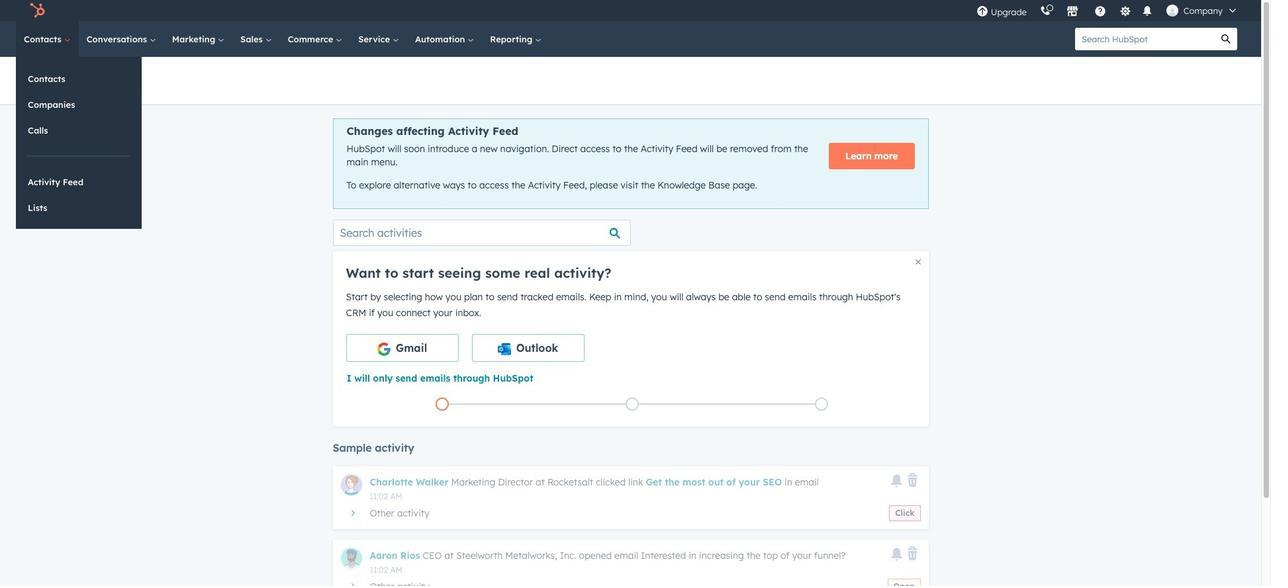 Task type: locate. For each thing, give the bounding box(es) containing it.
jacob simon image
[[1167, 5, 1179, 17]]

None checkbox
[[472, 334, 585, 362]]

onboarding.steps.sendtrackedemailingmail.title image
[[629, 402, 636, 409]]

menu
[[970, 0, 1246, 21]]

onboarding.steps.finalstep.title image
[[819, 402, 825, 409]]

list
[[347, 395, 917, 414]]

None checkbox
[[346, 334, 459, 362]]



Task type: describe. For each thing, give the bounding box(es) containing it.
marketplaces image
[[1067, 6, 1079, 18]]

Search HubSpot search field
[[1076, 28, 1215, 50]]

close image
[[916, 259, 921, 265]]

contacts menu
[[16, 57, 142, 229]]

Search activities search field
[[333, 220, 631, 246]]



Task type: vqa. For each thing, say whether or not it's contained in the screenshot.
Search search box
no



